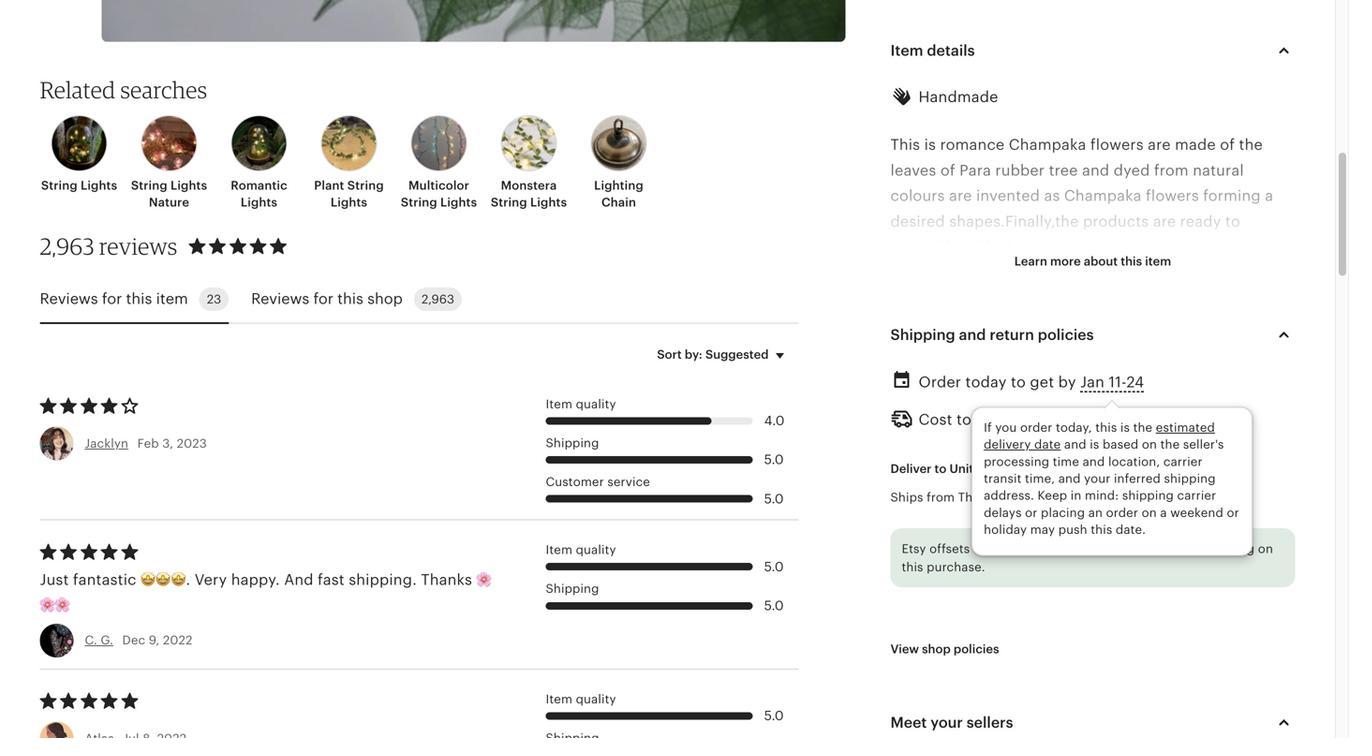 Task type: vqa. For each thing, say whether or not it's contained in the screenshot.
menu bar containing Homepage
no



Task type: describe. For each thing, give the bounding box(es) containing it.
handmade
[[919, 89, 999, 105]]

string lights nature
[[131, 178, 207, 210]]

tab list containing reviews for this item
[[40, 276, 799, 324]]

besides,
[[891, 494, 952, 510]]

to inside deliver to united states, 95828 dropdown button
[[935, 462, 947, 476]]

supporting
[[990, 570, 1070, 587]]

$
[[1016, 412, 1026, 429]]

keep
[[1038, 489, 1068, 503]]

placing
[[1042, 506, 1086, 520]]

1 vertical spatial shipping
[[1123, 489, 1175, 503]]

event
[[995, 646, 1036, 663]]

a inside and is based on the seller's processing time and location, carrier transit time, and your inferred shipping address. keep in mind: shipping carrier delays or placing an order on a weekend or holiday may push this date.
[[1161, 506, 1168, 520]]

with inside the enhance your event or space with unique lighting : wedding,parties,home & more!!
[[1109, 646, 1140, 663]]

4 5.0 from the top
[[765, 599, 784, 614]]

push
[[1059, 523, 1088, 537]]

several
[[1238, 392, 1290, 408]]

learn
[[1015, 255, 1048, 269]]

states,
[[992, 462, 1033, 476]]

date.
[[1116, 523, 1147, 537]]

1 horizontal spatial parties,
[[1103, 417, 1158, 434]]

4.0
[[765, 414, 785, 429]]

are left ready
[[1154, 213, 1177, 230]]

order inside and is based on the seller's processing time and location, carrier transit time, and your inferred shipping address. keep in mind: shipping carrier delays or placing an order on a weekend or holiday may push this date.
[[1107, 506, 1139, 520]]

0 horizontal spatial or
[[1026, 506, 1038, 520]]

in down who
[[1112, 315, 1126, 332]]

on up the location,
[[1143, 438, 1158, 452]]

on inside etsy offsets carbon emissions from shipping and packaging on this purchase.
[[1259, 542, 1274, 556]]

return
[[990, 327, 1035, 343]]

used
[[1142, 494, 1178, 510]]

shipping and return policies button
[[874, 313, 1313, 358]]

relaxing,
[[891, 545, 954, 561]]

in down etsy
[[891, 570, 904, 587]]

invented
[[977, 188, 1041, 204]]

electric inside at the present, many travellers who visit our local area in thailand and are interested in our products are inspired us developing the electric wire for proper usability in many countries. lantern string lights are popular decorating in several ways ; for example, wedding parties, parties, birthday parties, on dining tables, office buildings, etc.
[[1089, 341, 1145, 357]]

jacklyn feb 3, 2023
[[85, 437, 207, 451]]

products inside this is romance champaka flowers are made of the leaves of para rubber tree and dyed from natural colours are invented as champaka flowers forming a desired shapes.finally,the products are ready to assemble with electric wire.
[[1084, 213, 1150, 230]]

item details button
[[874, 28, 1313, 73]]

stimulating
[[891, 595, 973, 612]]

are up developing
[[1007, 315, 1030, 332]]

meet
[[891, 715, 927, 732]]

jacklyn link
[[85, 437, 128, 451]]

deliver
[[891, 462, 932, 476]]

&
[[1063, 672, 1073, 689]]

string inside at the present, many travellers who visit our local area in thailand and are interested in our products are inspired us developing the electric wire for proper usability in many countries. lantern string lights are popular decorating in several ways ; for example, wedding parties, parties, birthday parties, on dining tables, office buildings, etc.
[[951, 392, 996, 408]]

shapes.finally,the
[[950, 213, 1080, 230]]

a inside this is romance champaka flowers are made of the leaves of para rubber tree and dyed from natural colours are invented as champaka flowers forming a desired shapes.finally,the products are ready to assemble with electric wire.
[[1266, 188, 1274, 204]]

lighting chain link
[[580, 115, 659, 211]]

string inside plant string lights
[[348, 178, 384, 193]]

string inside the multicolor string lights
[[401, 195, 438, 210]]

lights inside plant string lights
[[331, 195, 368, 210]]

view
[[891, 643, 920, 657]]

2,963 for 2,963
[[422, 292, 455, 306]]

but
[[979, 519, 1004, 536]]

enhance
[[891, 646, 954, 663]]

developing
[[975, 341, 1057, 357]]

item inside dropdown button
[[891, 42, 924, 59]]

and inside etsy offsets carbon emissions from shipping and packaging on this purchase.
[[1168, 542, 1190, 556]]

item quality for c. g. dec 9, 2022
[[546, 543, 616, 557]]

to left if
[[957, 412, 972, 429]]

🤩🤩🤩.
[[141, 572, 191, 589]]

in down at
[[891, 315, 904, 332]]

for inside "besides, our lantern string lights used for beautiful decoration, but their lights in many styles will help you relaxing, decreasing stress, increasing concentration in your work, supporting children's learning ability and stimulating eyesight."
[[1182, 494, 1202, 510]]

reviews for this shop
[[251, 291, 403, 308]]

eyesight.
[[977, 595, 1044, 612]]

wedding
[[1035, 417, 1099, 434]]

policies inside dropdown button
[[1038, 327, 1095, 343]]

happy.
[[231, 572, 280, 589]]

stress,
[[1044, 545, 1091, 561]]

jan
[[1081, 374, 1105, 391]]

enhance your event or space with unique lighting : wedding,parties,home & more!!
[[891, 646, 1270, 689]]

this
[[891, 137, 921, 153]]

decorating
[[1136, 392, 1216, 408]]

0 vertical spatial champaka
[[1009, 137, 1087, 153]]

birthday
[[1221, 417, 1282, 434]]

are down by
[[1049, 392, 1072, 408]]

lantern inside "besides, our lantern string lights used for beautiful decoration, but their lights in many styles will help you relaxing, decreasing stress, increasing concentration in your work, supporting children's learning ability and stimulating eyesight."
[[985, 494, 1041, 510]]

location,
[[1109, 455, 1161, 469]]

:
[[1265, 646, 1270, 663]]

2 5.0 from the top
[[765, 491, 784, 506]]

lights inside string lights nature
[[171, 178, 207, 193]]

your inside "besides, our lantern string lights used for beautiful decoration, but their lights in many styles will help you relaxing, decreasing stress, increasing concentration in your work, supporting children's learning ability and stimulating eyesight."
[[909, 570, 941, 587]]

searches
[[120, 76, 208, 103]]

united
[[950, 462, 989, 476]]

just fantastic 🤩🤩🤩. very happy. and fast shipping. thanks 🌸 🌸🌸
[[40, 572, 492, 614]]

1 vertical spatial is
[[1121, 421, 1131, 435]]

local
[[1216, 290, 1252, 306]]

very
[[195, 572, 227, 589]]

who
[[1119, 290, 1150, 306]]

assemble
[[891, 239, 960, 255]]

order
[[919, 374, 962, 391]]

based
[[1103, 438, 1139, 452]]

today,
[[1056, 421, 1093, 435]]

address.
[[984, 489, 1035, 503]]

tables,
[[1023, 443, 1073, 459]]

on inside at the present, many travellers who visit our local area in thailand and are interested in our products are inspired us developing the electric wire for proper usability in many countries. lantern string lights are popular decorating in several ways ; for example, wedding parties, parties, birthday parties, on dining tables, office buildings, etc.
[[950, 443, 969, 459]]

lights inside romantic lights
[[241, 195, 278, 210]]

sort
[[657, 348, 682, 362]]

multicolor string lights link
[[400, 115, 479, 211]]

or inside the enhance your event or space with unique lighting : wedding,parties,home & more!!
[[1040, 646, 1055, 663]]

3 item quality from the top
[[546, 693, 616, 707]]

lantern inside at the present, many travellers who visit our local area in thailand and are interested in our products are inspired us developing the electric wire for proper usability in many countries. lantern string lights are popular decorating in several ways ; for example, wedding parties, parties, birthday parties, on dining tables, office buildings, etc.
[[891, 392, 947, 408]]

to inside this is romance champaka flowers are made of the leaves of para rubber tree and dyed from natural colours are invented as champaka flowers forming a desired shapes.finally,the products are ready to assemble with electric wire.
[[1226, 213, 1241, 230]]

lights up 2,963 reviews
[[81, 178, 117, 193]]

0 vertical spatial flowers
[[1091, 137, 1144, 153]]

are down local
[[1229, 315, 1252, 332]]

1 vertical spatial our
[[1130, 315, 1154, 332]]

you inside "besides, our lantern string lights used for beautiful decoration, but their lights in many styles will help you relaxing, decreasing stress, increasing concentration in your work, supporting children's learning ability and stimulating eyesight."
[[1264, 519, 1290, 536]]

lights inside "besides, our lantern string lights used for beautiful decoration, but their lights in many styles will help you relaxing, decreasing stress, increasing concentration in your work, supporting children's learning ability and stimulating eyesight."
[[1094, 494, 1138, 510]]

0 horizontal spatial shop
[[368, 291, 403, 308]]

forming
[[1204, 188, 1262, 204]]

in inside and is based on the seller's processing time and location, carrier transit time, and your inferred shipping address. keep in mind: shipping carrier delays or placing an order on a weekend or holiday may push this date.
[[1071, 489, 1082, 503]]

learn more about this item button
[[1001, 245, 1186, 279]]

c. g. link
[[85, 634, 113, 648]]

and inside dropdown button
[[960, 327, 987, 343]]

wire
[[1149, 341, 1180, 357]]

shipping inside etsy offsets carbon emissions from shipping and packaging on this purchase.
[[1113, 542, 1164, 556]]

etsy
[[902, 542, 927, 556]]

23
[[207, 292, 221, 306]]

are left made
[[1148, 137, 1172, 153]]

electric inside this is romance champaka flowers are made of the leaves of para rubber tree and dyed from natural colours are invented as champaka flowers forming a desired shapes.finally,the products are ready to assemble with electric wire.
[[1000, 239, 1055, 255]]

item details
[[891, 42, 976, 59]]

string inside string lights nature
[[131, 178, 168, 193]]

at
[[891, 290, 907, 306]]

0 horizontal spatial from
[[927, 491, 955, 505]]

and inside at the present, many travellers who visit our local area in thailand and are interested in our products are inspired us developing the electric wire for proper usability in many countries. lantern string lights are popular decorating in several ways ; for example, wedding parties, parties, birthday parties, on dining tables, office buildings, etc.
[[975, 315, 1002, 332]]

lights inside monstera string lights
[[531, 195, 567, 210]]

shipping.
[[349, 572, 417, 589]]

present,
[[939, 290, 999, 306]]

0 vertical spatial shipping
[[1165, 472, 1216, 486]]

to left "get"
[[1011, 374, 1026, 391]]

if
[[984, 421, 993, 435]]

policies inside button
[[954, 643, 1000, 657]]

1 vertical spatial many
[[974, 366, 1014, 383]]

1 5.0 from the top
[[765, 453, 784, 468]]

dyed
[[1114, 162, 1151, 179]]

jan 11-24
[[1081, 374, 1145, 391]]

view shop policies
[[891, 643, 1000, 657]]

your
[[958, 646, 991, 663]]

thailand inside at the present, many travellers who visit our local area in thailand and are interested in our products are inspired us developing the electric wire for proper usability in many countries. lantern string lights are popular decorating in several ways ; for example, wedding parties, parties, birthday parties, on dining tables, office buildings, etc.
[[909, 315, 971, 332]]

1 vertical spatial flowers
[[1146, 188, 1200, 204]]

colours
[[891, 188, 946, 204]]

lighting inside the enhance your event or space with unique lighting : wedding,parties,home & more!!
[[1200, 646, 1261, 663]]

11-
[[1109, 374, 1127, 391]]

ready
[[1181, 213, 1222, 230]]

suggested
[[706, 348, 769, 362]]



Task type: locate. For each thing, give the bounding box(es) containing it.
popular
[[1076, 392, 1132, 408]]

your up mind:
[[1085, 472, 1111, 486]]

lantern down usability
[[891, 392, 947, 408]]

lights down romantic
[[241, 195, 278, 210]]

the up the natural
[[1240, 137, 1264, 153]]

0 horizontal spatial order
[[1021, 421, 1053, 435]]

thailand up inspired
[[909, 315, 971, 332]]

the right at
[[911, 290, 935, 306]]

packaging
[[1193, 542, 1255, 556]]

2 vertical spatial is
[[1090, 438, 1100, 452]]

1 vertical spatial a
[[1161, 506, 1168, 520]]

string lights
[[41, 178, 117, 193]]

1 vertical spatial products
[[1159, 315, 1224, 332]]

para
[[960, 162, 992, 179]]

1 vertical spatial electric
[[1089, 341, 1145, 357]]

0 horizontal spatial electric
[[1000, 239, 1055, 255]]

policies up wedding,parties,home
[[954, 643, 1000, 657]]

item up "visit" at the top
[[1146, 255, 1172, 269]]

delays
[[984, 506, 1022, 520]]

the inside and is based on the seller's processing time and location, carrier transit time, and your inferred shipping address. keep in mind: shipping carrier delays or placing an order on a weekend or holiday may push this date.
[[1161, 438, 1180, 452]]

in down us
[[956, 366, 970, 383]]

is for romance
[[925, 137, 937, 153]]

plant
[[314, 178, 345, 193]]

2 vertical spatial shipping
[[546, 582, 600, 596]]

string up nature
[[131, 178, 168, 193]]

lights up nature
[[171, 178, 207, 193]]

0 horizontal spatial lighting
[[594, 178, 644, 193]]

string inside string lights link
[[41, 178, 78, 193]]

0 vertical spatial thailand
[[909, 315, 971, 332]]

of up the natural
[[1221, 137, 1236, 153]]

you right 'help'
[[1264, 519, 1290, 536]]

shipping inside dropdown button
[[891, 327, 956, 343]]

our inside "besides, our lantern string lights used for beautiful decoration, but their lights in many styles will help you relaxing, decreasing stress, increasing concentration in your work, supporting children's learning ability and stimulating eyesight."
[[956, 494, 981, 510]]

the inside this is romance champaka flowers are made of the leaves of para rubber tree and dyed from natural colours are invented as champaka flowers forming a desired shapes.finally,the products are ready to assemble with electric wire.
[[1240, 137, 1264, 153]]

your down relaxing,
[[909, 570, 941, 587]]

is for based
[[1090, 438, 1100, 452]]

1 horizontal spatial is
[[1090, 438, 1100, 452]]

0 vertical spatial carrier
[[1164, 455, 1203, 469]]

9,
[[149, 634, 160, 648]]

your inside and is based on the seller's processing time and location, carrier transit time, and your inferred shipping address. keep in mind: shipping carrier delays or placing an order on a weekend or holiday may push this date.
[[1085, 472, 1111, 486]]

0 vertical spatial from
[[1155, 162, 1189, 179]]

1 vertical spatial shop
[[923, 643, 951, 657]]

2 horizontal spatial from
[[1155, 162, 1189, 179]]

or right event
[[1040, 646, 1055, 663]]

0 vertical spatial lighting
[[594, 178, 644, 193]]

1 vertical spatial thailand
[[959, 491, 1009, 505]]

us
[[954, 341, 971, 357]]

string down today
[[951, 392, 996, 408]]

1 vertical spatial shipping
[[546, 436, 600, 450]]

1 horizontal spatial lantern
[[985, 494, 1041, 510]]

beautiful
[[1206, 494, 1272, 510]]

lights inside the multicolor string lights
[[441, 195, 477, 210]]

monstera string lights
[[491, 178, 567, 210]]

shipping down date.
[[1113, 542, 1164, 556]]

2 vertical spatial our
[[956, 494, 981, 510]]

0 vertical spatial item
[[1146, 255, 1172, 269]]

2 vertical spatial quality
[[576, 693, 616, 707]]

string down monstera
[[491, 195, 528, 210]]

2 reviews from the left
[[251, 291, 310, 308]]

quality for jacklyn feb 3, 2023
[[576, 397, 616, 411]]

etc.
[[1200, 443, 1227, 459]]

this inside dropdown button
[[1121, 255, 1143, 269]]

1 vertical spatial policies
[[954, 643, 1000, 657]]

1 vertical spatial your
[[909, 570, 941, 587]]

the down interested on the top right of the page
[[1061, 341, 1085, 357]]

item quality
[[546, 397, 616, 411], [546, 543, 616, 557], [546, 693, 616, 707]]

1 vertical spatial item
[[156, 291, 188, 308]]

on down 'help'
[[1259, 542, 1274, 556]]

a left weekend
[[1161, 506, 1168, 520]]

string inside monstera string lights
[[491, 195, 528, 210]]

c. g. dec 9, 2022
[[85, 634, 193, 648]]

item quality for jacklyn feb 3, 2023
[[546, 397, 616, 411]]

delivery
[[984, 438, 1032, 452]]

1 horizontal spatial electric
[[1089, 341, 1145, 357]]

1 horizontal spatial a
[[1266, 188, 1274, 204]]

0 horizontal spatial is
[[925, 137, 937, 153]]

the up "buildings,"
[[1134, 421, 1153, 435]]

0 vertical spatial many
[[1003, 290, 1043, 306]]

0 horizontal spatial you
[[996, 421, 1018, 435]]

shipping up customer
[[546, 436, 600, 450]]

fast
[[318, 572, 345, 589]]

with down shapes.finally,the
[[964, 239, 996, 255]]

your
[[1085, 472, 1111, 486], [909, 570, 941, 587], [931, 715, 964, 732]]

0 vertical spatial your
[[1085, 472, 1111, 486]]

or right will
[[1228, 506, 1240, 520]]

ships from thailand
[[891, 491, 1009, 505]]

0 vertical spatial shop
[[368, 291, 403, 308]]

is up based
[[1121, 421, 1131, 435]]

0 vertical spatial 2,963
[[40, 232, 94, 260]]

1 vertical spatial lantern
[[985, 494, 1041, 510]]

order up date.
[[1107, 506, 1139, 520]]

champaka down dyed
[[1065, 188, 1142, 204]]

1 horizontal spatial policies
[[1038, 327, 1095, 343]]

flowers up ready
[[1146, 188, 1200, 204]]

champaka
[[1009, 137, 1087, 153], [1065, 188, 1142, 204]]

products down "visit" at the top
[[1159, 315, 1224, 332]]

a right forming
[[1266, 188, 1274, 204]]

products
[[1084, 213, 1150, 230], [1159, 315, 1224, 332]]

products up about
[[1084, 213, 1150, 230]]

1 vertical spatial from
[[927, 491, 955, 505]]

plant string lights link
[[310, 115, 389, 211]]

policies down the "travellers"
[[1038, 327, 1095, 343]]

0 horizontal spatial with
[[964, 239, 996, 255]]

string right "plant" in the left of the page
[[348, 178, 384, 193]]

ships
[[891, 491, 924, 505]]

of left para
[[941, 162, 956, 179]]

plant string lights
[[314, 178, 384, 210]]

inferred
[[1115, 472, 1161, 486]]

quality
[[576, 397, 616, 411], [576, 543, 616, 557], [576, 693, 616, 707]]

1 horizontal spatial reviews
[[251, 291, 310, 308]]

in up birthday
[[1221, 392, 1234, 408]]

champaka up tree
[[1009, 137, 1087, 153]]

in right push
[[1091, 519, 1104, 536]]

decreasing
[[958, 545, 1040, 561]]

lights down monstera
[[531, 195, 567, 210]]

2022
[[163, 634, 193, 648]]

1 horizontal spatial from
[[1081, 542, 1109, 556]]

as
[[1045, 188, 1061, 204]]

products inside at the present, many travellers who visit our local area in thailand and are interested in our products are inspired us developing the electric wire for proper usability in many countries. lantern string lights are popular decorating in several ways ; for example, wedding parties, parties, birthday parties, on dining tables, office buildings, etc.
[[1159, 315, 1224, 332]]

by:
[[685, 348, 703, 362]]

string down multicolor
[[401, 195, 438, 210]]

reviews right 23
[[251, 291, 310, 308]]

lights inside at the present, many travellers who visit our local area in thailand and are interested in our products are inspired us developing the electric wire for proper usability in many countries. lantern string lights are popular decorating in several ways ; for example, wedding parties, parties, birthday parties, on dining tables, office buildings, etc.
[[1000, 392, 1044, 408]]

1 vertical spatial champaka
[[1065, 188, 1142, 204]]

0 horizontal spatial policies
[[954, 643, 1000, 657]]

1 item quality from the top
[[546, 397, 616, 411]]

0 vertical spatial item quality
[[546, 397, 616, 411]]

your inside dropdown button
[[931, 715, 964, 732]]

0 horizontal spatial parties,
[[891, 443, 946, 459]]

tooltip
[[972, 403, 1253, 557]]

many up increasing
[[1108, 519, 1148, 536]]

1 reviews from the left
[[40, 291, 98, 308]]

related searches region
[[17, 76, 863, 228]]

learning
[[1148, 570, 1208, 587]]

carrier down seller's
[[1164, 455, 1203, 469]]

2 quality from the top
[[576, 543, 616, 557]]

natural
[[1194, 162, 1245, 179]]

0 horizontal spatial a
[[1161, 506, 1168, 520]]

concentration
[[1176, 545, 1279, 561]]

related searches
[[40, 76, 208, 103]]

to down forming
[[1226, 213, 1241, 230]]

you up delivery
[[996, 421, 1018, 435]]

lights down multicolor
[[441, 195, 477, 210]]

1 vertical spatial order
[[1107, 506, 1139, 520]]

shop inside button
[[923, 643, 951, 657]]

office
[[1077, 443, 1119, 459]]

reviews down 2,963 reviews
[[40, 291, 98, 308]]

1 horizontal spatial shop
[[923, 643, 951, 657]]

on up date.
[[1142, 506, 1158, 520]]

and inside this is romance champaka flowers are made of the leaves of para rubber tree and dyed from natural colours are invented as champaka flowers forming a desired shapes.finally,the products are ready to assemble with electric wire.
[[1083, 162, 1110, 179]]

our down united at the right bottom of page
[[956, 494, 981, 510]]

lighting inside 'link'
[[594, 178, 644, 193]]

shipping for 4.0
[[546, 436, 600, 450]]

g.
[[101, 634, 113, 648]]

shipping for 5.0
[[546, 582, 600, 596]]

item inside dropdown button
[[1146, 255, 1172, 269]]

string inside "besides, our lantern string lights used for beautiful decoration, but their lights in many styles will help you relaxing, decreasing stress, increasing concentration in your work, supporting children's learning ability and stimulating eyesight."
[[1045, 494, 1089, 510]]

lantern down transit at the bottom of the page
[[985, 494, 1041, 510]]

parties, up seller's
[[1162, 417, 1217, 434]]

3 quality from the top
[[576, 693, 616, 707]]

their
[[1008, 519, 1042, 536]]

carbon
[[974, 542, 1016, 556]]

2 item quality from the top
[[546, 543, 616, 557]]

1 horizontal spatial flowers
[[1146, 188, 1200, 204]]

🌸🌸
[[40, 597, 70, 614]]

lighting up chain on the left of the page
[[594, 178, 644, 193]]

1 horizontal spatial with
[[1109, 646, 1140, 663]]

2 vertical spatial many
[[1108, 519, 1148, 536]]

0 vertical spatial order
[[1021, 421, 1053, 435]]

are down para
[[950, 188, 973, 204]]

from down push
[[1081, 542, 1109, 556]]

many down developing
[[974, 366, 1014, 383]]

1 horizontal spatial lighting
[[1200, 646, 1261, 663]]

romantic
[[231, 178, 288, 193]]

from inside etsy offsets carbon emissions from shipping and packaging on this purchase.
[[1081, 542, 1109, 556]]

0 horizontal spatial item
[[156, 291, 188, 308]]

at the present, many travellers who visit our local area in thailand and are interested in our products are inspired us developing the electric wire for proper usability in many countries. lantern string lights are popular decorating in several ways ; for example, wedding parties, parties, birthday parties, on dining tables, office buildings, etc.
[[891, 290, 1290, 459]]

is right "this"
[[925, 137, 937, 153]]

reviews for reviews for this shop
[[251, 291, 310, 308]]

order up date
[[1021, 421, 1053, 435]]

many inside "besides, our lantern string lights used for beautiful decoration, but their lights in many styles will help you relaxing, decreasing stress, increasing concentration in your work, supporting children's learning ability and stimulating eyesight."
[[1108, 519, 1148, 536]]

for
[[102, 291, 122, 308], [314, 291, 334, 308], [1184, 341, 1204, 357], [940, 417, 961, 434], [1182, 494, 1202, 510]]

of
[[1221, 137, 1236, 153], [941, 162, 956, 179]]

0 vertical spatial with
[[964, 239, 996, 255]]

the down estimated
[[1161, 438, 1180, 452]]

get
[[1031, 374, 1055, 391]]

about
[[1084, 255, 1118, 269]]

5 5.0 from the top
[[765, 709, 784, 724]]

your right the meet
[[931, 715, 964, 732]]

and inside "besides, our lantern string lights used for beautiful decoration, but their lights in many styles will help you relaxing, decreasing stress, increasing concentration in your work, supporting children's learning ability and stimulating eyesight."
[[1261, 570, 1289, 587]]

0 horizontal spatial flowers
[[1091, 137, 1144, 153]]

is left based
[[1090, 438, 1100, 452]]

ship:
[[976, 412, 1012, 429]]

lights
[[1046, 519, 1087, 536]]

ways
[[891, 417, 927, 434]]

reviews
[[99, 232, 178, 260]]

item left 23
[[156, 291, 188, 308]]

you
[[996, 421, 1018, 435], [1264, 519, 1290, 536]]

1 horizontal spatial order
[[1107, 506, 1139, 520]]

with up the more!!
[[1109, 646, 1140, 663]]

a
[[1266, 188, 1274, 204], [1161, 506, 1168, 520]]

this inside and is based on the seller's processing time and location, carrier transit time, and your inferred shipping address. keep in mind: shipping carrier delays or placing an order on a weekend or holiday may push this date.
[[1091, 523, 1113, 537]]

from up decoration, at bottom right
[[927, 491, 955, 505]]

2 vertical spatial item quality
[[546, 693, 616, 707]]

dec
[[122, 634, 145, 648]]

with inside this is romance champaka flowers are made of the leaves of para rubber tree and dyed from natural colours are invented as champaka flowers forming a desired shapes.finally,the products are ready to assemble with electric wire.
[[964, 239, 996, 255]]

0 vertical spatial policies
[[1038, 327, 1095, 343]]

1 vertical spatial carrier
[[1178, 489, 1217, 503]]

2 vertical spatial from
[[1081, 542, 1109, 556]]

besides, our lantern string lights used for beautiful decoration, but their lights in many styles will help you relaxing, decreasing stress, increasing concentration in your work, supporting children's learning ability and stimulating eyesight.
[[891, 494, 1290, 612]]

1 horizontal spatial 2,963
[[422, 292, 455, 306]]

0 horizontal spatial products
[[1084, 213, 1150, 230]]

lights down inferred
[[1094, 494, 1138, 510]]

parties, up based
[[1103, 417, 1158, 434]]

or
[[1026, 506, 1038, 520], [1228, 506, 1240, 520], [1040, 646, 1055, 663]]

our right "visit" at the top
[[1188, 290, 1212, 306]]

1 horizontal spatial products
[[1159, 315, 1224, 332]]

lighting left :
[[1200, 646, 1261, 663]]

2 vertical spatial your
[[931, 715, 964, 732]]

proper
[[1209, 341, 1258, 357]]

children's
[[1074, 570, 1144, 587]]

shipping up usability
[[891, 327, 956, 343]]

1 vertical spatial you
[[1264, 519, 1290, 536]]

flowers up dyed
[[1091, 137, 1144, 153]]

is inside and is based on the seller's processing time and location, carrier transit time, and your inferred shipping address. keep in mind: shipping carrier delays or placing an order on a weekend or holiday may push this date.
[[1090, 438, 1100, 452]]

0 vertical spatial of
[[1221, 137, 1236, 153]]

1 vertical spatial lighting
[[1200, 646, 1261, 663]]

0 horizontal spatial lantern
[[891, 392, 947, 408]]

95828
[[1036, 462, 1073, 476]]

space
[[1059, 646, 1105, 663]]

1 horizontal spatial or
[[1040, 646, 1055, 663]]

fantastic
[[73, 572, 136, 589]]

1 horizontal spatial our
[[1130, 315, 1154, 332]]

2,963
[[40, 232, 94, 260], [422, 292, 455, 306]]

0 vertical spatial products
[[1084, 213, 1150, 230]]

shipping up weekend
[[1165, 472, 1216, 486]]

work,
[[945, 570, 985, 587]]

this inside etsy offsets carbon emissions from shipping and packaging on this purchase.
[[902, 561, 924, 575]]

1 horizontal spatial item
[[1146, 255, 1172, 269]]

buildings,
[[1123, 443, 1195, 459]]

shipping down inferred
[[1123, 489, 1175, 503]]

cost
[[919, 412, 953, 429]]

lights up $ on the right of page
[[1000, 392, 1044, 408]]

electric up 11-
[[1089, 341, 1145, 357]]

2 vertical spatial shipping
[[1113, 542, 1164, 556]]

shipping right 🌸
[[546, 582, 600, 596]]

0 vertical spatial electric
[[1000, 239, 1055, 255]]

0 horizontal spatial our
[[956, 494, 981, 510]]

jacklyn
[[85, 437, 128, 451]]

1 vertical spatial of
[[941, 162, 956, 179]]

in up placing
[[1071, 489, 1082, 503]]

transit
[[984, 472, 1022, 486]]

1 horizontal spatial you
[[1264, 519, 1290, 536]]

usability
[[891, 366, 952, 383]]

thailand up delays
[[959, 491, 1009, 505]]

3 5.0 from the top
[[765, 560, 784, 575]]

to left united at the right bottom of page
[[935, 462, 947, 476]]

string
[[41, 178, 78, 193], [131, 178, 168, 193], [348, 178, 384, 193], [401, 195, 438, 210], [491, 195, 528, 210], [951, 392, 996, 408], [1045, 494, 1089, 510]]

customer service
[[546, 475, 651, 489]]

0 vertical spatial a
[[1266, 188, 1274, 204]]

1 horizontal spatial of
[[1221, 137, 1236, 153]]

5.0
[[765, 453, 784, 468], [765, 491, 784, 506], [765, 560, 784, 575], [765, 599, 784, 614], [765, 709, 784, 724]]

from down made
[[1155, 162, 1189, 179]]

0 vertical spatial you
[[996, 421, 1018, 435]]

mind:
[[1086, 489, 1120, 503]]

thanks
[[421, 572, 472, 589]]

quality for c. g. dec 9, 2022
[[576, 543, 616, 557]]

carrier up weekend
[[1178, 489, 1217, 503]]

2,963 reviews
[[40, 232, 178, 260]]

1 vertical spatial item quality
[[546, 543, 616, 557]]

on up united at the right bottom of page
[[950, 443, 969, 459]]

0 vertical spatial quality
[[576, 397, 616, 411]]

reviews for reviews for this item
[[40, 291, 98, 308]]

is
[[925, 137, 937, 153], [1121, 421, 1131, 435], [1090, 438, 1100, 452]]

2 horizontal spatial is
[[1121, 421, 1131, 435]]

lighting
[[594, 178, 644, 193], [1200, 646, 1261, 663]]

dining
[[973, 443, 1019, 459]]

2 horizontal spatial our
[[1188, 290, 1212, 306]]

time,
[[1026, 472, 1056, 486]]

string up 2,963 reviews
[[41, 178, 78, 193]]

2 horizontal spatial or
[[1228, 506, 1240, 520]]

2 horizontal spatial parties,
[[1162, 417, 1217, 434]]

our down who
[[1130, 315, 1154, 332]]

lights down "plant" in the left of the page
[[331, 195, 368, 210]]

2,963 for 2,963 reviews
[[40, 232, 94, 260]]

1 quality from the top
[[576, 397, 616, 411]]

time
[[1053, 455, 1080, 469]]

electric down shapes.finally,the
[[1000, 239, 1055, 255]]

string up the lights
[[1045, 494, 1089, 510]]

0 vertical spatial our
[[1188, 290, 1212, 306]]

tooltip containing if you order today, this is the
[[972, 403, 1253, 557]]

parties, up deliver on the bottom right of the page
[[891, 443, 946, 459]]

0 vertical spatial is
[[925, 137, 937, 153]]

1 vertical spatial quality
[[576, 543, 616, 557]]

shipping and return policies
[[891, 327, 1095, 343]]

service
[[608, 475, 651, 489]]

0 horizontal spatial reviews
[[40, 291, 98, 308]]

from inside this is romance champaka flowers are made of the leaves of para rubber tree and dyed from natural colours are invented as champaka flowers forming a desired shapes.finally,the products are ready to assemble with electric wire.
[[1155, 162, 1189, 179]]

the
[[1240, 137, 1264, 153], [911, 290, 935, 306], [1061, 341, 1085, 357], [1134, 421, 1153, 435], [1161, 438, 1180, 452]]

is inside this is romance champaka flowers are made of the leaves of para rubber tree and dyed from natural colours are invented as champaka flowers forming a desired shapes.finally,the products are ready to assemble with electric wire.
[[925, 137, 937, 153]]

tab list
[[40, 276, 799, 324]]

0 horizontal spatial 2,963
[[40, 232, 94, 260]]

or up may at the bottom right of page
[[1026, 506, 1038, 520]]

an
[[1089, 506, 1103, 520]]

styles
[[1152, 519, 1194, 536]]

many down learn
[[1003, 290, 1043, 306]]



